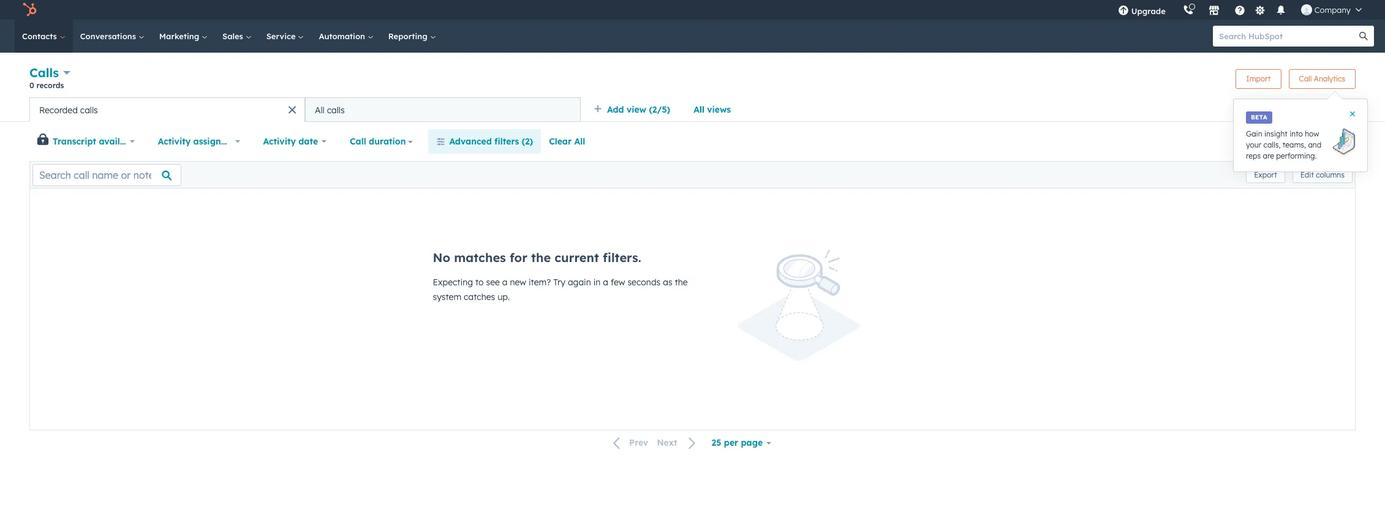 Task type: locate. For each thing, give the bounding box(es) containing it.
to right assigned
[[234, 136, 243, 147]]

no matches for the current filters.
[[433, 250, 641, 265]]

assigned
[[193, 136, 232, 147]]

help button
[[1229, 0, 1250, 20]]

25 per page
[[712, 438, 763, 449]]

try
[[553, 277, 565, 288]]

1 horizontal spatial a
[[603, 277, 608, 288]]

call inside banner
[[1299, 74, 1312, 83]]

matches
[[454, 250, 506, 265]]

activity left the date
[[263, 136, 296, 147]]

(2/5)
[[649, 104, 670, 115]]

1 horizontal spatial all
[[574, 136, 585, 147]]

calls banner
[[29, 64, 1356, 97]]

call analytics link
[[1289, 69, 1356, 89]]

performing.
[[1276, 151, 1317, 161]]

a right in
[[603, 277, 608, 288]]

calls,
[[1264, 140, 1281, 149]]

a right see at the bottom left of page
[[502, 277, 508, 288]]

catches
[[464, 292, 495, 303]]

calls
[[80, 104, 98, 115], [327, 104, 345, 115]]

2 activity from the left
[[263, 136, 296, 147]]

item?
[[529, 277, 551, 288]]

2 calls from the left
[[327, 104, 345, 115]]

recorded calls
[[39, 104, 98, 115]]

few
[[611, 277, 625, 288]]

1 vertical spatial the
[[675, 277, 688, 288]]

import button
[[1236, 69, 1281, 89]]

contacts link
[[15, 20, 73, 53]]

to inside expecting to see a new item? try again in a few seconds as the system catches up.
[[475, 277, 484, 288]]

call left duration
[[350, 136, 366, 147]]

transcript available
[[53, 136, 138, 147]]

clear all
[[549, 136, 585, 147]]

2 horizontal spatial all
[[694, 104, 704, 115]]

call inside button
[[350, 136, 366, 147]]

1 a from the left
[[502, 277, 508, 288]]

1 horizontal spatial the
[[675, 277, 688, 288]]

a
[[502, 277, 508, 288], [603, 277, 608, 288]]

filters
[[494, 136, 519, 147]]

call analytics
[[1299, 74, 1345, 83]]

0 horizontal spatial all
[[315, 104, 325, 115]]

all for all calls
[[315, 104, 325, 115]]

0 vertical spatial to
[[234, 136, 243, 147]]

analytics
[[1314, 74, 1345, 83]]

0 vertical spatial the
[[531, 250, 551, 265]]

0 horizontal spatial to
[[234, 136, 243, 147]]

marketplaces image
[[1209, 6, 1220, 17]]

menu
[[1109, 0, 1370, 20]]

activity
[[158, 136, 191, 147], [263, 136, 296, 147]]

calls up activity date popup button
[[327, 104, 345, 115]]

0 horizontal spatial the
[[531, 250, 551, 265]]

activity for activity date
[[263, 136, 296, 147]]

conversations link
[[73, 20, 152, 53]]

0 horizontal spatial activity
[[158, 136, 191, 147]]

automation
[[319, 31, 367, 41]]

calls
[[29, 65, 59, 80]]

all right clear
[[574, 136, 585, 147]]

1 horizontal spatial calls
[[327, 104, 345, 115]]

hubspot image
[[22, 2, 37, 17]]

views
[[707, 104, 731, 115]]

upgrade image
[[1118, 6, 1129, 17]]

activity down recorded calls button in the left of the page
[[158, 136, 191, 147]]

again
[[568, 277, 591, 288]]

1 activity from the left
[[158, 136, 191, 147]]

calls right recorded
[[80, 104, 98, 115]]

to left see at the bottom left of page
[[475, 277, 484, 288]]

recorded calls button
[[29, 97, 305, 122]]

sales
[[222, 31, 245, 41]]

1 horizontal spatial call
[[1299, 74, 1312, 83]]

1 vertical spatial to
[[475, 277, 484, 288]]

calling icon button
[[1178, 2, 1199, 18]]

menu item
[[1174, 0, 1177, 20]]

advanced filters (2) button
[[428, 129, 541, 154]]

0 horizontal spatial call
[[350, 136, 366, 147]]

call for call analytics
[[1299, 74, 1312, 83]]

all
[[694, 104, 704, 115], [315, 104, 325, 115], [574, 136, 585, 147]]

jacob simon image
[[1301, 4, 1312, 15]]

the right 'for'
[[531, 250, 551, 265]]

activity inside "activity assigned to" popup button
[[158, 136, 191, 147]]

menu containing company
[[1109, 0, 1370, 20]]

no
[[433, 250, 450, 265]]

0 horizontal spatial calls
[[80, 104, 98, 115]]

see
[[486, 277, 500, 288]]

all inside button
[[315, 104, 325, 115]]

activity assigned to
[[158, 136, 243, 147]]

1 horizontal spatial activity
[[263, 136, 296, 147]]

transcript available button
[[50, 129, 143, 154]]

add
[[607, 104, 624, 115]]

all inside button
[[574, 136, 585, 147]]

for
[[510, 250, 527, 265]]

1 horizontal spatial to
[[475, 277, 484, 288]]

the
[[531, 250, 551, 265], [675, 277, 688, 288]]

records
[[36, 81, 64, 90]]

the right as
[[675, 277, 688, 288]]

into
[[1290, 129, 1303, 138]]

page
[[741, 438, 763, 449]]

are
[[1263, 151, 1274, 161]]

reporting
[[388, 31, 430, 41]]

call left analytics
[[1299, 74, 1312, 83]]

1 vertical spatial call
[[350, 136, 366, 147]]

all up the date
[[315, 104, 325, 115]]

call duration
[[350, 136, 406, 147]]

settings image
[[1255, 5, 1266, 16]]

0 horizontal spatial a
[[502, 277, 508, 288]]

how
[[1305, 129, 1319, 138]]

export button
[[1246, 167, 1285, 183]]

gain insight into how your calls, teams, and reps are performing.
[[1246, 129, 1322, 161]]

company
[[1315, 5, 1351, 15]]

settings link
[[1253, 3, 1268, 16]]

all left views
[[694, 104, 704, 115]]

beta
[[1251, 113, 1267, 121]]

0 vertical spatial call
[[1299, 74, 1312, 83]]

reporting link
[[381, 20, 443, 53]]

add view (2/5)
[[607, 104, 670, 115]]

(2)
[[522, 136, 533, 147]]

transcript
[[53, 136, 96, 147]]

activity assigned to button
[[150, 129, 248, 154]]

the inside expecting to see a new item? try again in a few seconds as the system catches up.
[[675, 277, 688, 288]]

import
[[1246, 74, 1271, 83]]

prev
[[629, 438, 648, 449]]

help image
[[1234, 6, 1245, 17]]

calling icon image
[[1183, 5, 1194, 16]]

activity inside activity date popup button
[[263, 136, 296, 147]]

0 records
[[29, 81, 64, 90]]

1 calls from the left
[[80, 104, 98, 115]]

25 per page button
[[704, 431, 779, 455]]



Task type: vqa. For each thing, say whether or not it's contained in the screenshot.
current
yes



Task type: describe. For each thing, give the bounding box(es) containing it.
all calls button
[[305, 97, 581, 122]]

activity date button
[[255, 129, 334, 154]]

add view (2/5) button
[[586, 97, 686, 122]]

25
[[712, 438, 721, 449]]

seconds
[[628, 277, 661, 288]]

marketing link
[[152, 20, 215, 53]]

date
[[299, 136, 318, 147]]

all views
[[694, 104, 731, 115]]

activity for activity assigned to
[[158, 136, 191, 147]]

clear
[[549, 136, 572, 147]]

all views link
[[686, 97, 739, 122]]

Search call name or notes search field
[[32, 164, 181, 186]]

new
[[510, 277, 526, 288]]

calls for all calls
[[327, 104, 345, 115]]

clear all button
[[541, 129, 593, 154]]

as
[[663, 277, 672, 288]]

upgrade
[[1131, 6, 1166, 16]]

expecting
[[433, 277, 473, 288]]

activity date
[[263, 136, 318, 147]]

pagination navigation
[[606, 435, 704, 451]]

notifications image
[[1275, 6, 1286, 17]]

expecting to see a new item? try again in a few seconds as the system catches up.
[[433, 277, 688, 303]]

contacts
[[22, 31, 59, 41]]

prev button
[[606, 435, 653, 451]]

duration
[[369, 136, 406, 147]]

call for call duration
[[350, 136, 366, 147]]

marketplaces button
[[1201, 0, 1227, 20]]

2 a from the left
[[603, 277, 608, 288]]

calls button
[[29, 64, 70, 81]]

sales link
[[215, 20, 259, 53]]

and
[[1308, 140, 1322, 149]]

gain
[[1246, 129, 1262, 138]]

all for all views
[[694, 104, 704, 115]]

insight
[[1264, 129, 1288, 138]]

company button
[[1294, 0, 1369, 20]]

your
[[1246, 140, 1262, 149]]

recorded
[[39, 104, 78, 115]]

search image
[[1359, 32, 1368, 40]]

close image
[[1350, 111, 1355, 116]]

advanced filters (2)
[[449, 136, 533, 147]]

0
[[29, 81, 34, 90]]

conversations
[[80, 31, 138, 41]]

next button
[[653, 435, 704, 451]]

teams,
[[1283, 140, 1306, 149]]

per
[[724, 438, 738, 449]]

advanced
[[449, 136, 492, 147]]

service
[[266, 31, 298, 41]]

columns
[[1316, 170, 1345, 179]]

automation link
[[311, 20, 381, 53]]

export
[[1254, 170, 1277, 179]]

calls for recorded calls
[[80, 104, 98, 115]]

notifications button
[[1270, 0, 1291, 20]]

service link
[[259, 20, 311, 53]]

all calls
[[315, 104, 345, 115]]

Search HubSpot search field
[[1213, 26, 1363, 47]]

hubspot link
[[15, 2, 46, 17]]

view
[[627, 104, 646, 115]]

call duration button
[[342, 129, 421, 154]]

edit columns button
[[1292, 167, 1353, 183]]

search button
[[1353, 26, 1374, 47]]

edit columns
[[1300, 170, 1345, 179]]

edit
[[1300, 170, 1314, 179]]

next
[[657, 438, 677, 449]]

current
[[555, 250, 599, 265]]

filters.
[[603, 250, 641, 265]]

to inside popup button
[[234, 136, 243, 147]]

marketing
[[159, 31, 202, 41]]

in
[[593, 277, 601, 288]]

available
[[99, 136, 138, 147]]

reps
[[1246, 151, 1261, 161]]



